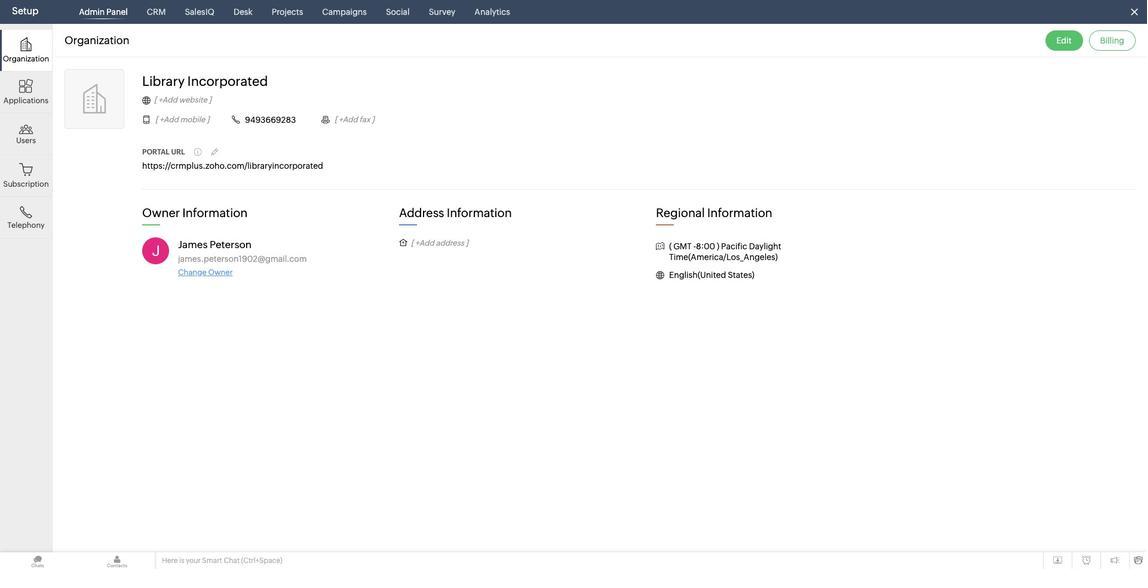 Task type: vqa. For each thing, say whether or not it's contained in the screenshot.
Here is your Smart Chat (Ctrl+Space)
yes



Task type: describe. For each thing, give the bounding box(es) containing it.
[ +add fax ]
[[335, 115, 374, 124]]

[ for [ +add website ]
[[154, 96, 157, 105]]

subscription
[[3, 180, 49, 189]]

] for [ +add address ]
[[466, 239, 468, 248]]

information for regional information
[[707, 206, 772, 220]]

social
[[386, 7, 410, 17]]

projects
[[272, 7, 303, 17]]

edit
[[1057, 36, 1072, 45]]

projects link
[[267, 0, 308, 24]]

panel
[[106, 7, 128, 17]]

is
[[179, 557, 184, 566]]

desk link
[[229, 0, 257, 24]]

applications link
[[0, 72, 52, 114]]

address information
[[399, 206, 512, 220]]

admin panel
[[79, 7, 128, 17]]

crm
[[147, 7, 166, 17]]

] for [ +add mobile ]
[[207, 115, 209, 124]]

[ +add mobile ]
[[155, 115, 209, 124]]

9493669283
[[245, 115, 296, 125]]

english(united states)
[[669, 271, 755, 280]]

james
[[178, 239, 208, 251]]

fax
[[359, 115, 370, 124]]

0 vertical spatial organization
[[65, 34, 129, 47]]

admin panel link
[[74, 0, 133, 24]]

change
[[178, 268, 207, 277]]

james peterson james.peterson1902@gmail.com change owner
[[178, 239, 307, 277]]

admin
[[79, 7, 105, 17]]

billing link
[[1089, 30, 1136, 51]]

[ +add website ] link
[[154, 96, 211, 105]]

chat
[[224, 557, 240, 566]]

organization link
[[0, 30, 52, 72]]

[ for [ +add address ]
[[411, 239, 414, 248]]

+add for fax
[[339, 115, 358, 124]]

here is your smart chat (ctrl+space)
[[162, 557, 282, 566]]

salesiq link
[[180, 0, 219, 24]]

library
[[142, 74, 185, 89]]

change owner link
[[178, 265, 233, 278]]

desk
[[234, 7, 253, 17]]

your
[[186, 557, 201, 566]]

states)
[[728, 271, 755, 280]]

[ for [ +add fax ]
[[335, 115, 337, 124]]

8:00
[[696, 242, 715, 252]]

library incorporated
[[142, 74, 268, 89]]

url
[[171, 148, 185, 157]]

telephony link
[[0, 197, 52, 239]]

portal
[[142, 148, 170, 157]]

-
[[693, 242, 696, 252]]

website
[[179, 96, 207, 105]]

survey link
[[424, 0, 460, 24]]

+add for address
[[415, 239, 434, 248]]

contacts image
[[79, 553, 155, 570]]

peterson
[[210, 239, 252, 251]]



Task type: locate. For each thing, give the bounding box(es) containing it.
1 information from the left
[[182, 206, 248, 220]]

organization down admin
[[65, 34, 129, 47]]

social link
[[381, 0, 414, 24]]

(ctrl+space)
[[241, 557, 282, 566]]

regional
[[656, 206, 705, 220]]

crm link
[[142, 0, 171, 24]]

information for address information
[[447, 206, 512, 220]]

0 vertical spatial owner
[[142, 206, 180, 220]]

1 vertical spatial organization
[[3, 54, 49, 63]]

organization up applications link
[[3, 54, 49, 63]]

3 information from the left
[[707, 206, 772, 220]]

portal url
[[142, 148, 185, 157]]

campaigns
[[322, 7, 367, 17]]

] right address
[[466, 239, 468, 248]]

+add left mobile at the top
[[160, 115, 179, 124]]

english(united
[[669, 271, 726, 280]]

[ for [ +add mobile ]
[[155, 115, 158, 124]]

analytics
[[475, 7, 510, 17]]

owner inside james peterson james.peterson1902@gmail.com change owner
[[208, 268, 233, 277]]

mobile
[[180, 115, 205, 124]]

address
[[436, 239, 464, 248]]

+add down "library"
[[158, 96, 177, 105]]

owner up "james"
[[142, 206, 180, 220]]

2 information from the left
[[447, 206, 512, 220]]

+add left address
[[415, 239, 434, 248]]

2 horizontal spatial information
[[707, 206, 772, 220]]

+add for mobile
[[160, 115, 179, 124]]

billing
[[1100, 36, 1124, 45]]

( gmt -8:00 ) pacific daylight time(america/los_angeles)
[[669, 242, 781, 262]]

owner down james.peterson1902@gmail.com
[[208, 268, 233, 277]]

subscription link
[[0, 155, 52, 197]]

information
[[182, 206, 248, 220], [447, 206, 512, 220], [707, 206, 772, 220]]

information up address
[[447, 206, 512, 220]]

)
[[717, 242, 719, 252]]

information for owner information
[[182, 206, 248, 220]]

chats image
[[0, 553, 75, 570]]

address
[[399, 206, 444, 220]]

organization
[[65, 34, 129, 47], [3, 54, 49, 63]]

james.peterson1902@gmail.com
[[178, 255, 307, 264]]

] for [ +add fax ]
[[372, 115, 374, 124]]

campaigns link
[[317, 0, 372, 24]]

owner
[[142, 206, 180, 220], [208, 268, 233, 277]]

1 vertical spatial owner
[[208, 268, 233, 277]]

+add left fax
[[339, 115, 358, 124]]

applications
[[3, 96, 48, 105]]

[ +add address ]
[[411, 239, 468, 248]]

[
[[154, 96, 157, 105], [155, 115, 158, 124], [335, 115, 337, 124], [411, 239, 414, 248]]

[ up portal
[[155, 115, 158, 124]]

1 horizontal spatial owner
[[208, 268, 233, 277]]

owner information
[[142, 206, 248, 220]]

salesiq
[[185, 7, 214, 17]]

information up peterson
[[182, 206, 248, 220]]

pacific
[[721, 242, 747, 252]]

[ left fax
[[335, 115, 337, 124]]

users
[[16, 136, 36, 145]]

] for [ +add website ]
[[209, 96, 211, 105]]

analytics link
[[470, 0, 515, 24]]

(
[[669, 242, 672, 252]]

0 horizontal spatial organization
[[3, 54, 49, 63]]

telephony
[[7, 221, 45, 230]]

1 horizontal spatial organization
[[65, 34, 129, 47]]

incorporated
[[187, 74, 268, 89]]

information up pacific at the right of page
[[707, 206, 772, 220]]

]
[[209, 96, 211, 105], [207, 115, 209, 124], [372, 115, 374, 124], [466, 239, 468, 248]]

time(america/los_angeles)
[[669, 253, 778, 262]]

here
[[162, 557, 178, 566]]

1 horizontal spatial information
[[447, 206, 512, 220]]

] right website
[[209, 96, 211, 105]]

gmt
[[673, 242, 692, 252]]

0 horizontal spatial owner
[[142, 206, 180, 220]]

+add
[[158, 96, 177, 105], [160, 115, 179, 124], [339, 115, 358, 124], [415, 239, 434, 248]]

[ down address
[[411, 239, 414, 248]]

https://crmplus.zoho.com/libraryincorporated
[[142, 161, 323, 171]]

[ +add website ]
[[154, 96, 211, 105]]

0 horizontal spatial information
[[182, 206, 248, 220]]

] right fax
[[372, 115, 374, 124]]

] right mobile at the top
[[207, 115, 209, 124]]

users link
[[0, 114, 52, 155]]

[ down "library"
[[154, 96, 157, 105]]

survey
[[429, 7, 455, 17]]

+add for website
[[158, 96, 177, 105]]

smart
[[202, 557, 222, 566]]

setup
[[12, 5, 38, 17]]

regional information
[[656, 206, 772, 220]]

daylight
[[749, 242, 781, 252]]



